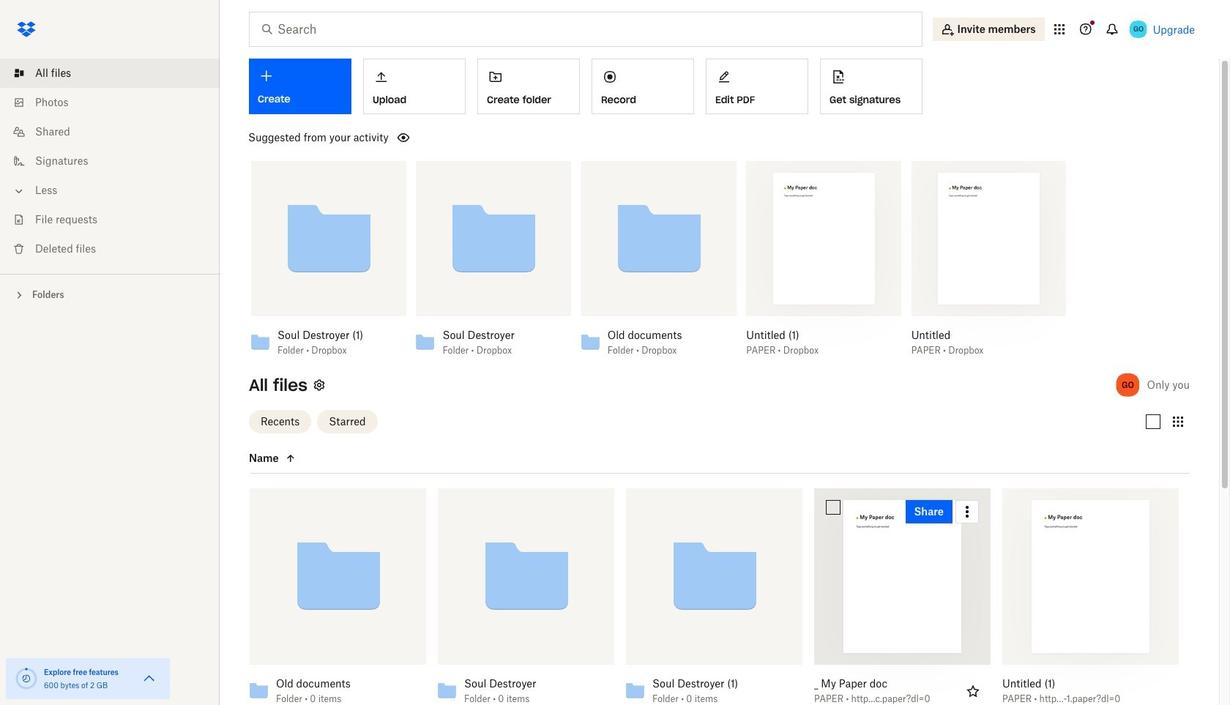 Task type: locate. For each thing, give the bounding box(es) containing it.
Search in folder "Dropbox" text field
[[278, 21, 892, 38]]

quota usage image
[[15, 667, 38, 690]]

list item
[[0, 59, 220, 88]]

less image
[[12, 184, 26, 198]]

folder, soul destroyer (1) row
[[620, 488, 803, 705]]

list
[[0, 50, 220, 274]]

folder settings image
[[310, 376, 328, 394]]

quota usage progress bar
[[15, 667, 38, 690]]

folder, old documents row
[[244, 488, 426, 705]]



Task type: describe. For each thing, give the bounding box(es) containing it.
file, untitled (1).paper row
[[997, 488, 1179, 705]]

folder, soul destroyer row
[[432, 488, 614, 705]]

dropbox image
[[12, 15, 41, 44]]

file, _ my paper doc.paper row
[[808, 488, 991, 705]]



Task type: vqa. For each thing, say whether or not it's contained in the screenshot.
list
yes



